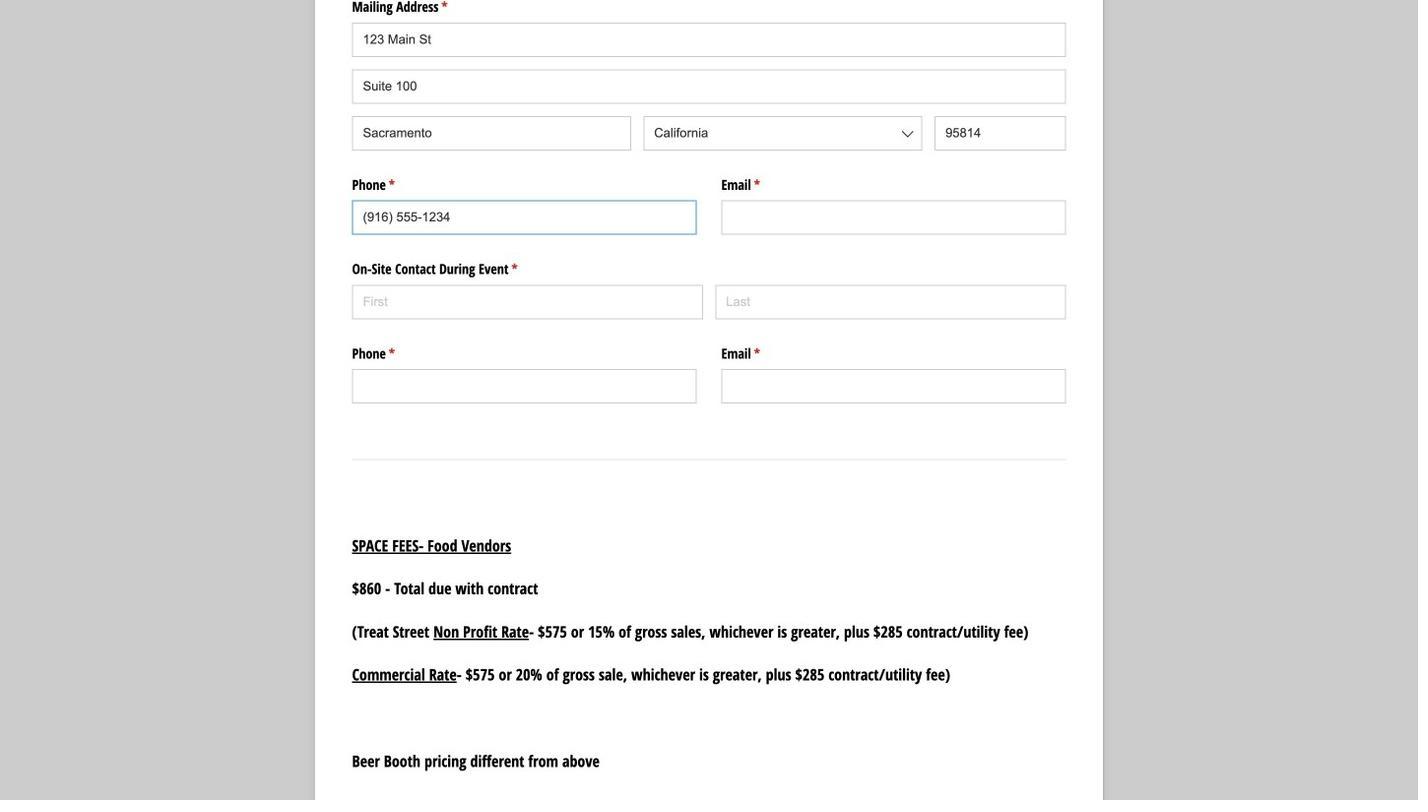 Task type: vqa. For each thing, say whether or not it's contained in the screenshot.
Address Line 1 "text field"
yes



Task type: describe. For each thing, give the bounding box(es) containing it.
State text field
[[643, 116, 922, 150]]

Zip Code text field
[[935, 116, 1066, 150]]

Address Line 2 text field
[[352, 69, 1066, 104]]

Address Line 1 text field
[[352, 23, 1066, 57]]

Last text field
[[715, 285, 1066, 319]]

First text field
[[352, 285, 703, 319]]



Task type: locate. For each thing, give the bounding box(es) containing it.
None text field
[[352, 201, 697, 235], [721, 201, 1066, 235], [721, 370, 1066, 404], [352, 201, 697, 235], [721, 201, 1066, 235], [721, 370, 1066, 404]]

City text field
[[352, 116, 631, 150]]

None text field
[[352, 370, 697, 404]]



